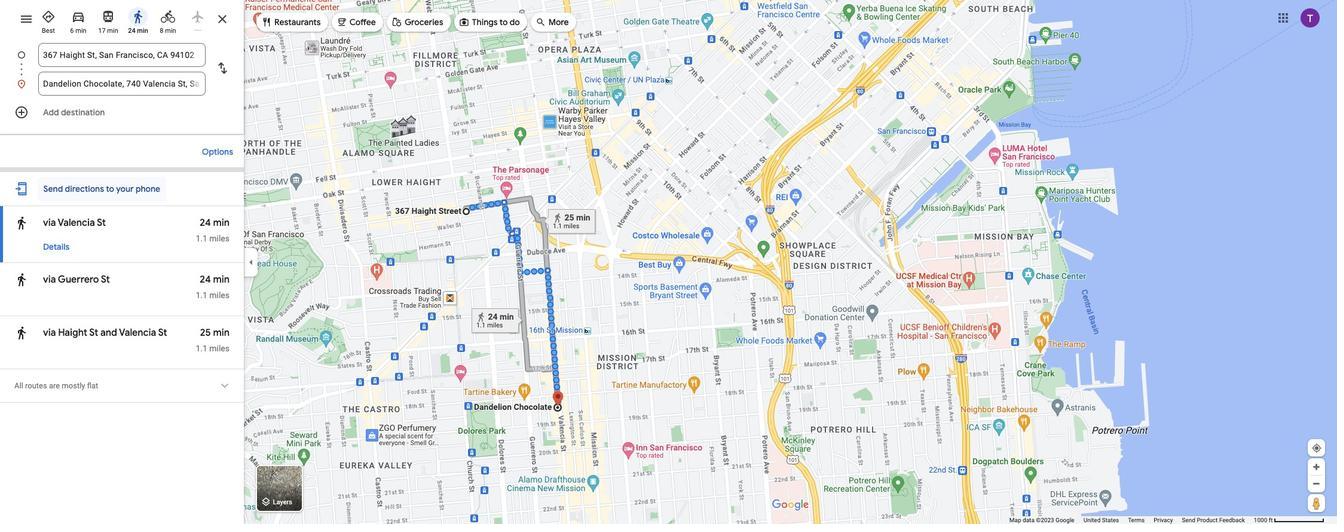 Task type: locate. For each thing, give the bounding box(es) containing it.
to left "do"
[[500, 17, 508, 27]]

walking image left haight
[[14, 325, 29, 341]]

0 vertical spatial walking image
[[131, 10, 145, 24]]

via left guerrero
[[43, 274, 56, 286]]

 things to do
[[459, 15, 520, 28]]

3  from the top
[[14, 325, 29, 341]]

walking image left via guerrero st
[[14, 271, 29, 288]]

 left the via valencia st
[[14, 215, 29, 231]]

your
[[116, 183, 134, 194]]

1 vertical spatial send
[[1182, 517, 1195, 524]]

0 vertical spatial 1.1
[[196, 234, 207, 243]]

1 horizontal spatial walking image
[[131, 10, 145, 24]]

0 horizontal spatial to
[[106, 183, 114, 194]]

0 vertical spatial via
[[43, 217, 56, 229]]


[[535, 15, 546, 28]]

via left haight
[[43, 327, 56, 339]]

0 vertical spatial 24
[[128, 27, 135, 35]]

8
[[160, 27, 164, 35]]

united states button
[[1083, 516, 1119, 524]]

map
[[1009, 517, 1021, 524]]

walking image
[[14, 215, 29, 231], [14, 271, 29, 288]]

24 for valencia st
[[200, 217, 211, 229]]

all routes are mostly flat
[[14, 381, 98, 390]]

options button
[[196, 141, 239, 163]]

phone
[[136, 183, 160, 194]]

via for via guerrero st
[[43, 274, 56, 286]]

1 vertical spatial 1.1
[[196, 290, 207, 300]]

map data ©2023 google
[[1009, 517, 1074, 524]]

footer
[[1009, 516, 1254, 524]]

via
[[43, 217, 56, 229], [43, 274, 56, 286], [43, 327, 56, 339]]

miles
[[209, 234, 230, 243], [209, 290, 230, 300], [209, 344, 230, 353]]

data
[[1023, 517, 1035, 524]]

24 min radio
[[126, 5, 151, 35]]

flat
[[87, 381, 98, 390]]

zoom in image
[[1312, 463, 1321, 472]]

none field for 1st list item from the bottom
[[43, 72, 201, 96]]

1 vertical spatial 
[[14, 271, 29, 288]]

none field up add destination button
[[43, 72, 201, 96]]

Destination Dandelion Chocolate, 740 Valencia St, San Francisco, CA 94110 field
[[43, 77, 201, 91]]

min inside the 25 min 1.1 miles
[[213, 327, 230, 339]]

8 min radio
[[155, 5, 181, 35]]

24 min 1.1 miles
[[196, 217, 230, 243], [196, 274, 230, 300]]

1 via from the top
[[43, 217, 56, 229]]

to
[[500, 17, 508, 27], [106, 183, 114, 194]]

0 vertical spatial walking image
[[14, 215, 29, 231]]

none field for second list item from the bottom
[[43, 43, 201, 67]]

1 vertical spatial walking image
[[14, 271, 29, 288]]

feedback
[[1219, 517, 1245, 524]]

routes
[[25, 381, 47, 390]]

list item up add destination button
[[0, 72, 244, 96]]

24
[[128, 27, 135, 35], [200, 217, 211, 229], [200, 274, 211, 286]]

2  from the top
[[14, 271, 29, 288]]

 button
[[218, 378, 232, 394]]

2 vertical spatial miles
[[209, 344, 230, 353]]

ft
[[1269, 517, 1273, 524]]

flights image
[[191, 10, 205, 24]]

states
[[1102, 517, 1119, 524]]

1 none field from the top
[[43, 43, 201, 67]]

st for valencia
[[97, 217, 106, 229]]

0 horizontal spatial send
[[43, 183, 63, 194]]

None field
[[43, 43, 201, 67], [43, 72, 201, 96]]

2 vertical spatial via
[[43, 327, 56, 339]]

1.1 inside the 25 min 1.1 miles
[[196, 344, 207, 353]]

add destination button
[[0, 100, 244, 124]]

st left and in the bottom left of the page
[[89, 327, 98, 339]]

details
[[43, 241, 70, 252]]

via haight st and valencia st
[[43, 327, 167, 339]]

1 vertical spatial via
[[43, 274, 56, 286]]

0 vertical spatial none field
[[43, 43, 201, 67]]

2 vertical spatial 24
[[200, 274, 211, 286]]

1 miles from the top
[[209, 234, 230, 243]]

send left directions
[[43, 183, 63, 194]]

send left product
[[1182, 517, 1195, 524]]

send product feedback button
[[1182, 516, 1245, 524]]

terms button
[[1128, 516, 1145, 524]]

walking image
[[131, 10, 145, 24], [14, 325, 29, 341]]

1 24 min 1.1 miles from the top
[[196, 217, 230, 243]]

to inside button
[[106, 183, 114, 194]]

1 vertical spatial 24 min 1.1 miles
[[196, 274, 230, 300]]

via for via haight st and valencia st
[[43, 327, 56, 339]]

st right guerrero
[[101, 274, 110, 286]]

0 horizontal spatial walking image
[[14, 325, 29, 341]]

24 min 1.1 miles for guerrero st
[[196, 274, 230, 300]]

walking image left the via valencia st
[[14, 215, 29, 231]]

 for via valencia st
[[14, 215, 29, 231]]

to left the your
[[106, 183, 114, 194]]

details button
[[37, 236, 75, 258]]

none field "destination dandelion chocolate, 740 valencia st, san francisco, ca 94110"
[[43, 72, 201, 96]]

send directions to your phone button
[[37, 177, 166, 201]]

send directions to your phone
[[43, 183, 160, 194]]

send inside button
[[43, 183, 63, 194]]

2 miles from the top
[[209, 290, 230, 300]]

list item down 17 min
[[0, 43, 244, 81]]

haight
[[58, 327, 87, 339]]

valencia
[[58, 217, 95, 229], [119, 327, 156, 339]]

2 vertical spatial 
[[14, 325, 29, 341]]

send inside button
[[1182, 517, 1195, 524]]

footer containing map data ©2023 google
[[1009, 516, 1254, 524]]

min
[[75, 27, 86, 35], [107, 27, 118, 35], [137, 27, 148, 35], [165, 27, 176, 35], [213, 217, 230, 229], [213, 274, 230, 286], [213, 327, 230, 339]]

1 vertical spatial walking image
[[14, 325, 29, 341]]

 groceries
[[391, 15, 443, 28]]

2 walking image from the top
[[14, 271, 29, 288]]

0 vertical spatial valencia
[[58, 217, 95, 229]]

directions main content
[[0, 0, 244, 524]]

miles for guerrero st
[[209, 290, 230, 300]]

privacy button
[[1154, 516, 1173, 524]]

none field down 17 min
[[43, 43, 201, 67]]

2 none field from the top
[[43, 72, 201, 96]]

2 1.1 from the top
[[196, 290, 207, 300]]

 left haight
[[14, 325, 29, 341]]

0 vertical spatial to
[[500, 17, 508, 27]]

list
[[0, 43, 244, 96]]

list item
[[0, 43, 244, 81], [0, 72, 244, 96]]

close directions image
[[215, 12, 230, 26]]

valencia right and in the bottom left of the page
[[119, 327, 156, 339]]

via up the details
[[43, 217, 56, 229]]

1 vertical spatial miles
[[209, 290, 230, 300]]

1 horizontal spatial valencia
[[119, 327, 156, 339]]

directions
[[65, 183, 104, 194]]

send for send directions to your phone
[[43, 183, 63, 194]]

2 24 min 1.1 miles from the top
[[196, 274, 230, 300]]

1 vertical spatial 24
[[200, 217, 211, 229]]

0 vertical spatial 
[[14, 215, 29, 231]]

3 1.1 from the top
[[196, 344, 207, 353]]

1 walking image from the top
[[14, 215, 29, 231]]

 left via guerrero st
[[14, 271, 29, 288]]

miles for valencia st
[[209, 234, 230, 243]]

collapse side panel image
[[244, 256, 258, 269]]

valencia up details button
[[58, 217, 95, 229]]

all
[[14, 381, 23, 390]]

walking image containing 
[[14, 325, 29, 341]]

0 vertical spatial send
[[43, 183, 63, 194]]


[[261, 15, 272, 28]]

3 miles from the top
[[209, 344, 230, 353]]

via guerrero st
[[43, 274, 110, 286]]

2 via from the top
[[43, 274, 56, 286]]

3 via from the top
[[43, 327, 56, 339]]

1  from the top
[[14, 215, 29, 231]]

2 vertical spatial 1.1
[[196, 344, 207, 353]]

Best radio
[[36, 5, 61, 35]]

guerrero
[[58, 274, 99, 286]]

miles inside the 25 min 1.1 miles
[[209, 344, 230, 353]]

united states
[[1083, 517, 1119, 524]]

24 inside radio
[[128, 27, 135, 35]]

restaurants
[[274, 17, 321, 27]]

0 vertical spatial 24 min 1.1 miles
[[196, 217, 230, 243]]

None radio
[[185, 5, 210, 30]]


[[218, 378, 232, 394]]

to inside  things to do
[[500, 17, 508, 27]]

1.1
[[196, 234, 207, 243], [196, 290, 207, 300], [196, 344, 207, 353]]

via valencia st
[[43, 217, 106, 229]]


[[14, 215, 29, 231], [14, 271, 29, 288], [14, 325, 29, 341]]

0 vertical spatial miles
[[209, 234, 230, 243]]

1 horizontal spatial to
[[500, 17, 508, 27]]

st down send directions to your phone button
[[97, 217, 106, 229]]

 for via guerrero st
[[14, 271, 29, 288]]

 restaurants
[[261, 15, 321, 28]]

walking image up 24 min
[[131, 10, 145, 24]]

terms
[[1128, 517, 1145, 524]]

st
[[97, 217, 106, 229], [101, 274, 110, 286], [89, 327, 98, 339], [158, 327, 167, 339]]

google maps element
[[0, 0, 1337, 524]]

none field starting point 367 haight st, san francisco, ca 94102
[[43, 43, 201, 67]]

1 1.1 from the top
[[196, 234, 207, 243]]

destination
[[61, 107, 105, 118]]

24 min
[[128, 27, 148, 35]]

1 vertical spatial none field
[[43, 72, 201, 96]]

1 vertical spatial to
[[106, 183, 114, 194]]

1 horizontal spatial send
[[1182, 517, 1195, 524]]

8 min
[[160, 27, 176, 35]]

send
[[43, 183, 63, 194], [1182, 517, 1195, 524]]



Task type: vqa. For each thing, say whether or not it's contained in the screenshot.
the "modesto," within 2601 oakdale rd, modesto, ca 95355 button
no



Task type: describe. For each thing, give the bounding box(es) containing it.
1 vertical spatial valencia
[[119, 327, 156, 339]]

0 horizontal spatial valencia
[[58, 217, 95, 229]]

and
[[100, 327, 117, 339]]

1.1 for guerrero st
[[196, 290, 207, 300]]

united
[[1083, 517, 1101, 524]]

walking image inside 24 min radio
[[131, 10, 145, 24]]

mostly
[[62, 381, 85, 390]]


[[336, 15, 347, 28]]

privacy
[[1154, 517, 1173, 524]]

product
[[1197, 517, 1218, 524]]

st for guerrero
[[101, 274, 110, 286]]

transit image
[[101, 10, 115, 24]]


[[391, 15, 402, 28]]

17 min radio
[[96, 5, 121, 35]]

walking image inside directions main content
[[14, 325, 29, 341]]

 more
[[535, 15, 569, 28]]

 for via haight st and valencia st
[[14, 325, 29, 341]]

coffee
[[349, 17, 376, 27]]

1000
[[1254, 517, 1267, 524]]

add destination
[[43, 107, 105, 118]]

do
[[510, 17, 520, 27]]

walking image for via guerrero st
[[14, 271, 29, 288]]

25 min 1.1 miles
[[196, 327, 230, 353]]

6 min radio
[[66, 5, 91, 35]]

st left 25
[[158, 327, 167, 339]]

footer inside the google maps element
[[1009, 516, 1254, 524]]

min inside "option"
[[107, 27, 118, 35]]

best
[[42, 27, 55, 35]]

cycling image
[[161, 10, 175, 24]]


[[459, 15, 470, 28]]

to for send
[[106, 183, 114, 194]]

miles for haight st and valencia st
[[209, 344, 230, 353]]

show street view coverage image
[[1308, 494, 1325, 512]]

1000 ft
[[1254, 517, 1273, 524]]

 coffee
[[336, 15, 376, 28]]

2 list item from the top
[[0, 72, 244, 96]]

17 min
[[98, 27, 118, 35]]

list inside the google maps element
[[0, 43, 244, 96]]

zoom out image
[[1312, 479, 1321, 488]]

25
[[200, 327, 211, 339]]

walking image for via valencia st
[[14, 215, 29, 231]]

options
[[202, 146, 233, 157]]

24 min 1.1 miles for valencia st
[[196, 217, 230, 243]]

1.1 for valencia st
[[196, 234, 207, 243]]

to for 
[[500, 17, 508, 27]]

Starting point 367 Haight St, San Francisco, CA 94102 field
[[43, 48, 201, 62]]

6 min
[[70, 27, 86, 35]]

1 list item from the top
[[0, 43, 244, 81]]

17
[[98, 27, 106, 35]]

driving image
[[71, 10, 85, 24]]

things
[[472, 17, 498, 27]]

layers
[[273, 499, 292, 506]]

24 for guerrero st
[[200, 274, 211, 286]]

groceries
[[405, 17, 443, 27]]

more
[[549, 17, 569, 27]]

1.1 for haight st and valencia st
[[196, 344, 207, 353]]

google account: tyler black  
(blacklashes1000@gmail.com) image
[[1301, 8, 1320, 27]]

send for send product feedback
[[1182, 517, 1195, 524]]

add
[[43, 107, 59, 118]]

1000 ft button
[[1254, 517, 1325, 524]]

reverse starting point and destination image
[[215, 61, 230, 75]]

best travel modes image
[[41, 10, 56, 24]]

min inside radio
[[137, 27, 148, 35]]

©2023
[[1036, 517, 1054, 524]]

are
[[49, 381, 60, 390]]

google
[[1056, 517, 1074, 524]]

6
[[70, 27, 74, 35]]

via for via valencia st
[[43, 217, 56, 229]]

st for haight
[[89, 327, 98, 339]]

send product feedback
[[1182, 517, 1245, 524]]

show your location image
[[1311, 443, 1322, 454]]



